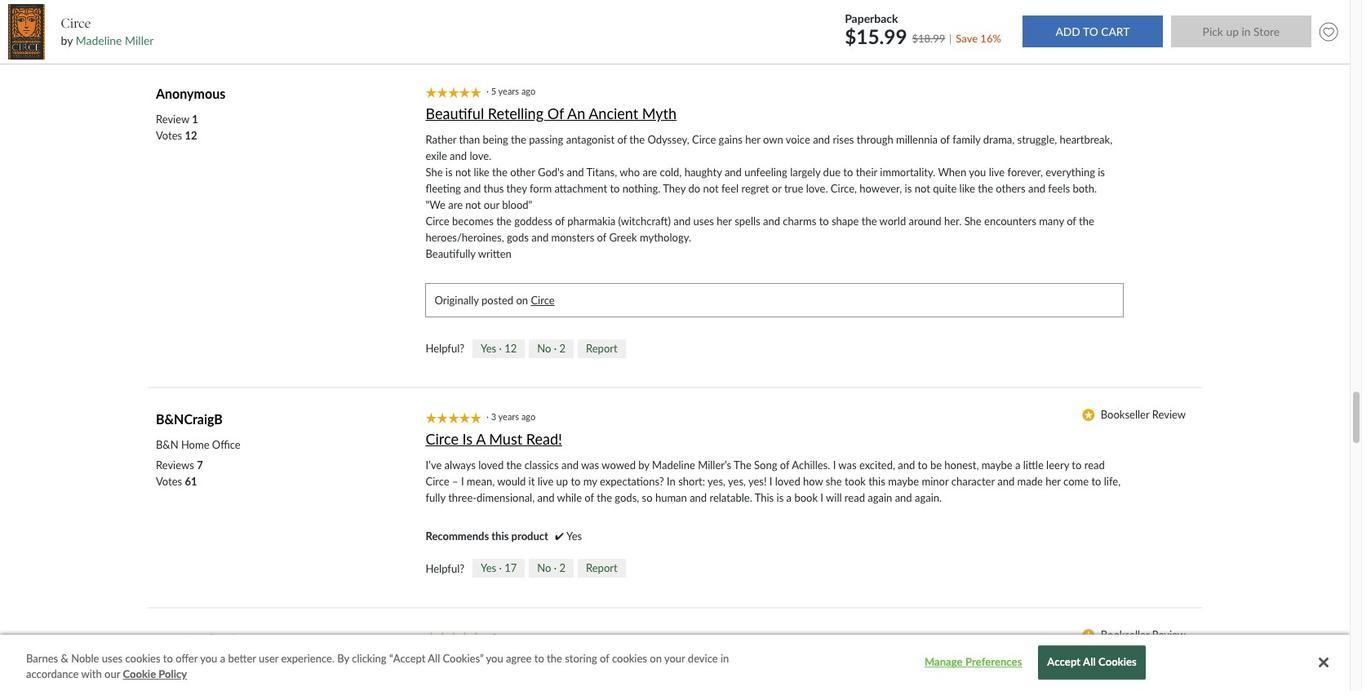 Task type: vqa. For each thing, say whether or not it's contained in the screenshot.
- in the Jujutsu Kaisen x Tamagotchi -… by Tamagotchi Other Format $24.99
no



Task type: locate. For each thing, give the bounding box(es) containing it.
&
[[61, 652, 68, 665]]

yes for on
[[481, 342, 497, 355]]

drama,
[[984, 133, 1015, 146]]

2 horizontal spatial her
[[1046, 475, 1061, 489]]

her down leery
[[1046, 475, 1061, 489]]

highly
[[426, 650, 467, 668]]

0 vertical spatial this
[[869, 475, 886, 489]]

madeline inside 'i've always loved the classics and was wowed by madeline miller's the song of achilles.  i was excited, and to be honest, maybe a little leery to read circe – i mean, would it live up to my expectations?  in short:  yes, yes, yes!  i loved how she took this maybe minor character and made her come to life, fully three-dimensional, and while of the gods, so human and relatable.  this is a book i will read again and again.'
[[652, 459, 696, 472]]

charms
[[783, 215, 817, 228]]

1 horizontal spatial read
[[1085, 459, 1105, 472]]

read!
[[526, 430, 562, 448]]

1 vertical spatial ago
[[522, 412, 536, 422]]

to left be
[[918, 459, 928, 472]]

attachment
[[555, 182, 608, 195]]

yes right ✔
[[567, 530, 582, 543]]

quite
[[933, 182, 957, 195]]

1 horizontal spatial cookies
[[612, 652, 648, 665]]

0 horizontal spatial on
[[516, 294, 528, 307]]

1 vertical spatial no · 2
[[538, 562, 566, 575]]

· 4 years ago
[[487, 632, 540, 642]]

no right yes · 12
[[538, 342, 552, 355]]

madeline inside circe by madeline miller
[[76, 34, 122, 47]]

2 report button from the top
[[578, 559, 626, 578]]

by right circe image
[[61, 34, 73, 47]]

list down new york, ny
[[156, 677, 203, 692]]

1 horizontal spatial this
[[869, 475, 886, 489]]

loved up book
[[776, 475, 801, 489]]

cookies up the cookie
[[125, 652, 160, 665]]

0 vertical spatial by
[[61, 34, 73, 47]]

1 vertical spatial like
[[960, 182, 976, 195]]

list containing reviews
[[156, 458, 203, 490]]

1 vertical spatial votes
[[156, 475, 182, 489]]

yes, down miller's
[[708, 475, 726, 489]]

who
[[620, 166, 640, 179]]

2 helpful? from the top
[[426, 562, 465, 575]]

is up the always
[[463, 430, 473, 448]]

must
[[489, 430, 523, 448]]

short:
[[679, 475, 706, 489]]

1 vertical spatial by
[[639, 459, 650, 472]]

reviews down b&n
[[156, 459, 194, 472]]

0 vertical spatial 12
[[185, 129, 197, 142]]

maybe up character
[[982, 459, 1013, 472]]

up
[[557, 475, 568, 489]]

0 vertical spatial no
[[538, 342, 552, 355]]

recommend!
[[471, 650, 555, 668]]

12 down 1
[[185, 129, 197, 142]]

2 bookseller from the top
[[1101, 628, 1150, 642]]

to
[[844, 166, 854, 179], [610, 182, 620, 195], [820, 215, 829, 228], [918, 459, 928, 472], [1072, 459, 1082, 472], [571, 475, 581, 489], [1092, 475, 1102, 489], [163, 652, 173, 665], [535, 652, 544, 665]]

the inside barnes & noble uses cookies to offer you a better user experience. by clicking "accept all cookies" you agree to the storing of cookies on your device in accordance with our
[[547, 652, 563, 665]]

agree
[[506, 652, 532, 665]]

0 horizontal spatial she
[[426, 166, 443, 179]]

she right her.
[[965, 215, 982, 228]]

2 list from the top
[[156, 458, 203, 490]]

product
[[512, 530, 549, 543]]

madeline left miller
[[76, 34, 122, 47]]

list
[[156, 111, 198, 144], [156, 458, 203, 490], [156, 677, 203, 692]]

posted
[[482, 294, 514, 307]]

0 vertical spatial *
[[1083, 409, 1096, 422]]

1 vertical spatial yes
[[567, 530, 582, 543]]

our inside rather than being the passing antagonist of the odyssey, circe gains her own voice and rises through millennia of family drama, struggle, heartbreak, exile and love. she is not like the other god's and titans, who are cold, haughty and unfeeling largely due to their immortality. when you live forever, everything is fleeting and thus they form attachment to nothing. they do not feel regret or true love. circe, however, is not quite like the others and feels both. "we are not our blood" circe becomes the goddess of pharmakia (witchcraft) and uses her spells and charms to shape the world around her. she encounters many of the heroes/heroines,  gods and monsters of greek mythology. beautifully written
[[484, 198, 500, 212]]

0 vertical spatial her
[[746, 133, 761, 146]]

list containing review
[[156, 111, 198, 144]]

0 horizontal spatial reviews
[[156, 459, 194, 472]]

0 vertical spatial uses
[[694, 215, 714, 228]]

gods
[[507, 231, 529, 244]]

maybe up again
[[889, 475, 920, 489]]

ago for highly recommend!
[[522, 632, 536, 642]]

yes · 12
[[481, 342, 517, 355]]

their
[[856, 166, 878, 179]]

you right when
[[969, 166, 987, 179]]

12 inside content helpfulness group
[[505, 342, 517, 355]]

· down ✔
[[554, 562, 557, 575]]

bookseller
[[1101, 409, 1150, 422], [1101, 628, 1150, 642]]

will
[[826, 492, 842, 505]]

of down pharmakia
[[597, 231, 607, 244]]

0 vertical spatial bookseller
[[1101, 409, 1150, 422]]

1 vertical spatial on
[[650, 652, 662, 665]]

years right 3
[[499, 412, 519, 422]]

2 content helpfulness group from the top
[[426, 559, 626, 579]]

barnes
[[26, 652, 58, 665]]

0 horizontal spatial loved
[[479, 459, 504, 472]]

our right with
[[105, 668, 120, 681]]

1 yes, from the left
[[708, 475, 726, 489]]

love. down than
[[470, 149, 492, 163]]

2 years from the top
[[499, 412, 519, 422]]

greek
[[610, 231, 637, 244]]

around
[[909, 215, 942, 228]]

thus
[[484, 182, 504, 195]]

1 * bookseller review from the top
[[1083, 409, 1186, 422]]

votes down 'anonymous'
[[156, 129, 182, 142]]

2 vertical spatial yes
[[481, 562, 497, 575]]

1 vertical spatial she
[[965, 215, 982, 228]]

0 vertical spatial live
[[989, 166, 1005, 179]]

1 vertical spatial content helpfulness group
[[426, 559, 626, 579]]

no for yes · 17
[[538, 562, 552, 575]]

1 horizontal spatial she
[[965, 215, 982, 228]]

report button for recommends this product ✔ yes
[[578, 559, 626, 578]]

and
[[813, 133, 831, 146], [450, 149, 467, 163], [567, 166, 584, 179], [725, 166, 742, 179], [464, 182, 481, 195], [1029, 182, 1046, 195], [674, 215, 691, 228], [763, 215, 781, 228], [532, 231, 549, 244], [562, 459, 579, 472], [898, 459, 916, 472], [998, 475, 1015, 489], [538, 492, 555, 505], [690, 492, 707, 505], [895, 492, 913, 505]]

1 years from the top
[[499, 86, 519, 96]]

1 report button from the top
[[578, 339, 626, 359]]

this inside 'i've always loved the classics and was wowed by madeline miller's the song of achilles.  i was excited, and to be honest, maybe a little leery to read circe – i mean, would it live up to my expectations?  in short:  yes, yes, yes!  i loved how she took this maybe minor character and made her come to life, fully three-dimensional, and while of the gods, so human and relatable.  this is a book i will read again and again.'
[[869, 475, 886, 489]]

by up expectations?
[[639, 459, 650, 472]]

0 vertical spatial ago
[[522, 86, 536, 96]]

1 report from the top
[[586, 342, 618, 355]]

in
[[667, 475, 676, 489]]

2 right yes · 12
[[560, 342, 566, 355]]

1 horizontal spatial uses
[[694, 215, 714, 228]]

17
[[505, 562, 517, 575]]

regret
[[742, 182, 770, 195]]

and left the rises
[[813, 133, 831, 146]]

1 horizontal spatial on
[[650, 652, 662, 665]]

0 vertical spatial loved
[[479, 459, 504, 472]]

review 1 votes 12
[[156, 113, 198, 142]]

0 horizontal spatial madeline
[[76, 34, 122, 47]]

save 16%
[[956, 31, 1002, 45]]

voice
[[786, 133, 811, 146]]

no for yes · 12
[[538, 342, 552, 355]]

0 horizontal spatial maybe
[[889, 475, 920, 489]]

1 horizontal spatial madeline
[[652, 459, 696, 472]]

content helpfulness group for on
[[426, 339, 626, 359]]

3 ago from the top
[[522, 632, 536, 642]]

0 vertical spatial votes
[[156, 129, 182, 142]]

2 horizontal spatial you
[[969, 166, 987, 179]]

cold,
[[660, 166, 682, 179]]

3 list from the top
[[156, 677, 203, 692]]

like
[[474, 166, 490, 179], [960, 182, 976, 195]]

1 vertical spatial review
[[1153, 409, 1186, 422]]

1 vertical spatial years
[[499, 412, 519, 422]]

b&ncraigb
[[156, 412, 223, 427]]

home
[[181, 439, 209, 452]]

2 no from the top
[[538, 562, 552, 575]]

1 vertical spatial helpful?
[[426, 562, 465, 575]]

0 vertical spatial review
[[156, 113, 189, 126]]

rises
[[833, 133, 854, 146]]

uses inside rather than being the passing antagonist of the odyssey, circe gains her own voice and rises through millennia of family drama, struggle, heartbreak, exile and love. she is not like the other god's and titans, who are cold, haughty and unfeeling largely due to their immortality. when you live forever, everything is fleeting and thus they form attachment to nothing. they do not feel regret or true love. circe, however, is not quite like the others and feels both. "we are not our blood" circe becomes the goddess of pharmakia (witchcraft) and uses her spells and charms to shape the world around her. she encounters many of the heroes/heroines,  gods and monsters of greek mythology. beautifully written
[[694, 215, 714, 228]]

is down immortality.
[[905, 182, 912, 195]]

2 vertical spatial her
[[1046, 475, 1061, 489]]

she down exile
[[426, 166, 443, 179]]

yes
[[481, 342, 497, 355], [567, 530, 582, 543], [481, 562, 497, 575]]

read down took
[[845, 492, 865, 505]]

you down 4
[[486, 652, 504, 665]]

0 vertical spatial maybe
[[982, 459, 1013, 472]]

not
[[456, 166, 471, 179], [703, 182, 719, 195], [915, 182, 931, 195], [466, 198, 481, 212]]

reviews inside the b&n home office reviews 7 votes 61
[[156, 459, 194, 472]]

helpful? for yes · 17
[[426, 562, 465, 575]]

of
[[182, 26, 194, 42], [548, 104, 564, 122], [618, 133, 627, 146], [941, 133, 950, 146], [555, 215, 565, 228], [1067, 215, 1077, 228], [597, 231, 607, 244], [780, 459, 790, 472], [585, 492, 594, 505], [600, 652, 610, 665]]

0 horizontal spatial uses
[[102, 652, 123, 665]]

1 vertical spatial *
[[1083, 629, 1096, 642]]

b&nstephanieh button
[[156, 632, 252, 647]]

of right 'many'
[[1067, 215, 1077, 228]]

1 vertical spatial live
[[538, 475, 554, 489]]

2 * bookseller review from the top
[[1083, 628, 1186, 642]]

1 horizontal spatial like
[[960, 182, 976, 195]]

2 no · 2 from the top
[[538, 562, 566, 575]]

our inside barnes & noble uses cookies to offer you a better user experience. by clicking "accept all cookies" you agree to the storing of cookies on your device in accordance with our
[[105, 668, 120, 681]]

·
[[487, 86, 489, 96], [499, 342, 502, 355], [554, 342, 557, 355], [487, 412, 489, 422], [499, 562, 502, 575], [554, 562, 557, 575], [487, 632, 489, 642]]

1–8
[[156, 26, 179, 42]]

2 ago from the top
[[522, 412, 536, 422]]

yes down "originally posted on circe"
[[481, 342, 497, 355]]

0 horizontal spatial our
[[105, 668, 120, 681]]

written
[[478, 247, 512, 261]]

None submit
[[1023, 16, 1164, 48], [1172, 16, 1312, 48], [1023, 16, 1164, 48], [1172, 16, 1312, 48]]

3 years from the top
[[499, 632, 519, 642]]

no · 2 down circe link
[[538, 342, 566, 355]]

2 vertical spatial ago
[[522, 632, 536, 642]]

1 vertical spatial our
[[105, 668, 120, 681]]

and up attachment
[[567, 166, 584, 179]]

0 vertical spatial no · 2
[[538, 342, 566, 355]]

review for circe is a must read!
[[1153, 409, 1186, 422]]

character
[[952, 475, 995, 489]]

expectations?
[[600, 475, 664, 489]]

circe inside circe by madeline miller
[[61, 15, 91, 31]]

* bookseller review
[[1083, 409, 1186, 422], [1083, 628, 1186, 642]]

on left circe link
[[516, 294, 528, 307]]

0 vertical spatial years
[[499, 86, 519, 96]]

1 vertical spatial report
[[586, 562, 618, 575]]

reviews for 1–8 of 100 reviews
[[223, 26, 271, 42]]

0 horizontal spatial like
[[474, 166, 490, 179]]

helpful?
[[426, 342, 465, 355], [426, 562, 465, 575]]

bookseller for highly recommend!
[[1101, 628, 1150, 642]]

struggle,
[[1018, 133, 1058, 146]]

0 vertical spatial our
[[484, 198, 500, 212]]

0 vertical spatial are
[[643, 166, 658, 179]]

maybe
[[982, 459, 1013, 472], [889, 475, 920, 489]]

than
[[459, 133, 480, 146]]

1 * from the top
[[1083, 409, 1096, 422]]

0 vertical spatial yes
[[481, 342, 497, 355]]

content helpfulness group for product
[[426, 559, 626, 579]]

on left your
[[650, 652, 662, 665]]

1 bookseller from the top
[[1101, 409, 1150, 422]]

1 2 from the top
[[560, 342, 566, 355]]

2 votes from the top
[[156, 475, 182, 489]]

1 horizontal spatial 12
[[505, 342, 517, 355]]

1 vertical spatial loved
[[776, 475, 801, 489]]

a left book
[[787, 492, 792, 505]]

reviews for b&n home office reviews 7 votes 61
[[156, 459, 194, 472]]

0 vertical spatial report
[[586, 342, 618, 355]]

0 horizontal spatial you
[[200, 652, 217, 665]]

0 horizontal spatial 12
[[185, 129, 197, 142]]

you
[[969, 166, 987, 179], [200, 652, 217, 665], [486, 652, 504, 665]]

1 vertical spatial list
[[156, 458, 203, 490]]

add to wishlist image
[[1316, 19, 1343, 45]]

☆☆☆☆☆
[[426, 86, 482, 98], [426, 86, 482, 98], [426, 412, 482, 424], [426, 412, 482, 424], [426, 632, 482, 644], [426, 632, 482, 644]]

they
[[507, 182, 527, 195]]

originally
[[435, 294, 479, 307]]

to down titans,
[[610, 182, 620, 195]]

cookies left your
[[612, 652, 648, 665]]

yes, down the
[[728, 475, 746, 489]]

other
[[510, 166, 535, 179]]

1 votes from the top
[[156, 129, 182, 142]]

1 horizontal spatial are
[[643, 166, 658, 179]]

like down when
[[960, 182, 976, 195]]

many
[[1040, 215, 1065, 228]]

1 list from the top
[[156, 111, 198, 144]]

and right again
[[895, 492, 913, 505]]

0 horizontal spatial her
[[717, 215, 732, 228]]

they
[[663, 182, 686, 195]]

she
[[826, 475, 842, 489]]

1 vertical spatial reviews
[[156, 459, 194, 472]]

1 vertical spatial her
[[717, 215, 732, 228]]

helpful? down recommends in the bottom left of the page
[[426, 562, 465, 575]]

was
[[581, 459, 600, 472], [839, 459, 857, 472]]

1 vertical spatial this
[[492, 530, 509, 543]]

1 horizontal spatial yes,
[[728, 475, 746, 489]]

a inside barnes & noble uses cookies to offer you a better user experience. by clicking "accept all cookies" you agree to the storing of cookies on your device in accordance with our
[[220, 652, 225, 665]]

1 no from the top
[[538, 342, 552, 355]]

1 vertical spatial no
[[538, 562, 552, 575]]

is right this
[[777, 492, 784, 505]]

1 vertical spatial bookseller
[[1101, 628, 1150, 642]]

reviews right '100'
[[223, 26, 271, 42]]

* bookseller review up cookies
[[1083, 628, 1186, 642]]

1 vertical spatial 2
[[560, 562, 566, 575]]

uses down do
[[694, 215, 714, 228]]

1 no · 2 from the top
[[538, 342, 566, 355]]

1 horizontal spatial reviews
[[223, 26, 271, 42]]

madeline miller link
[[76, 34, 154, 47]]

years right 5
[[499, 86, 519, 96]]

2 2 from the top
[[560, 562, 566, 575]]

device
[[688, 652, 718, 665]]

you down b&nstephanieh button
[[200, 652, 217, 665]]

the right being
[[511, 133, 527, 146]]

1 helpful? from the top
[[426, 342, 465, 355]]

all
[[428, 652, 440, 665], [1084, 656, 1096, 669]]

are right the ""we"
[[448, 198, 463, 212]]

0 vertical spatial helpful?
[[426, 342, 465, 355]]

the up would
[[507, 459, 522, 472]]

2 vertical spatial years
[[499, 632, 519, 642]]

loved up 'mean,'
[[479, 459, 504, 472]]

our down thus
[[484, 198, 500, 212]]

0 vertical spatial list
[[156, 111, 198, 144]]

12 down posted
[[505, 342, 517, 355]]

1 horizontal spatial our
[[484, 198, 500, 212]]

report button for originally posted on circe
[[578, 339, 626, 359]]

1 ago from the top
[[522, 86, 536, 96]]

content helpfulness group
[[426, 339, 626, 359], [426, 559, 626, 579]]

accept
[[1048, 656, 1081, 669]]

of left an
[[548, 104, 564, 122]]

b&n home office reviews 7 votes 61
[[156, 439, 241, 489]]

live up the others
[[989, 166, 1005, 179]]

1 horizontal spatial by
[[639, 459, 650, 472]]

0 horizontal spatial cookies
[[125, 652, 160, 665]]

the down both.
[[1079, 215, 1095, 228]]

preferences
[[966, 656, 1023, 669]]

achilles.
[[792, 459, 831, 472]]

of right the storing
[[600, 652, 610, 665]]

cookie
[[123, 668, 156, 681]]

0 horizontal spatial love.
[[470, 149, 492, 163]]

this
[[869, 475, 886, 489], [492, 530, 509, 543]]

1 vertical spatial madeline
[[652, 459, 696, 472]]

circe inside 'i've always loved the classics and was wowed by madeline miller's the song of achilles.  i was excited, and to be honest, maybe a little leery to read circe – i mean, would it live up to my expectations?  in short:  yes, yes, yes!  i loved how she took this maybe minor character and made her come to life, fully three-dimensional, and while of the gods, so human and relatable.  this is a book i will read again and again.'
[[426, 475, 450, 489]]

a left little
[[1016, 459, 1021, 472]]

was up my
[[581, 459, 600, 472]]

this down excited, on the right
[[869, 475, 886, 489]]

1 content helpfulness group from the top
[[426, 339, 626, 359]]

on inside barnes & noble uses cookies to offer you a better user experience. by clicking "accept all cookies" you agree to the storing of cookies on your device in accordance with our
[[650, 652, 662, 665]]

12
[[185, 129, 197, 142], [505, 342, 517, 355]]

her inside 'i've always loved the classics and was wowed by madeline miller's the song of achilles.  i was excited, and to be honest, maybe a little leery to read circe – i mean, would it live up to my expectations?  in short:  yes, yes, yes!  i loved how she took this maybe minor character and made her come to life, fully three-dimensional, and while of the gods, so human and relatable.  this is a book i will read again and again.'
[[1046, 475, 1061, 489]]

the left the storing
[[547, 652, 563, 665]]

ago for circe is a must read!
[[522, 412, 536, 422]]

live right it
[[538, 475, 554, 489]]

the down blood"
[[497, 215, 512, 228]]

content helpfulness group down product
[[426, 559, 626, 579]]

and down forever, at the top right of page
[[1029, 182, 1046, 195]]

0 horizontal spatial are
[[448, 198, 463, 212]]

0 horizontal spatial all
[[428, 652, 440, 665]]

1 horizontal spatial was
[[839, 459, 857, 472]]

1 horizontal spatial all
[[1084, 656, 1096, 669]]

a left better
[[220, 652, 225, 665]]

live inside rather than being the passing antagonist of the odyssey, circe gains her own voice and rises through millennia of family drama, struggle, heartbreak, exile and love. she is not like the other god's and titans, who are cold, haughty and unfeeling largely due to their immortality. when you live forever, everything is fleeting and thus they form attachment to nothing. they do not feel regret or true love. circe, however, is not quite like the others and feels both. "we are not our blood" circe becomes the goddess of pharmakia (witchcraft) and uses her spells and charms to shape the world around her. she encounters many of the heroes/heroines,  gods and monsters of greek mythology. beautifully written
[[989, 166, 1005, 179]]

manage preferences
[[925, 656, 1023, 669]]

by inside circe by madeline miller
[[61, 34, 73, 47]]

years right 4
[[499, 632, 519, 642]]

1 cookies from the left
[[125, 652, 160, 665]]

1 vertical spatial 12
[[505, 342, 517, 355]]

again
[[868, 492, 893, 505]]

0 horizontal spatial was
[[581, 459, 600, 472]]

report for originally posted on circe
[[586, 342, 618, 355]]

no · 2 down ✔
[[538, 562, 566, 575]]

61
[[185, 475, 197, 489]]

highly recommend!
[[426, 650, 555, 668]]

reviews
[[223, 26, 271, 42], [156, 459, 194, 472]]

2 * from the top
[[1083, 629, 1096, 642]]

monsters
[[552, 231, 595, 244]]

be
[[931, 459, 942, 472]]

book
[[795, 492, 818, 505]]

0 vertical spatial madeline
[[76, 34, 122, 47]]

0 vertical spatial report button
[[578, 339, 626, 359]]

2 report from the top
[[586, 562, 618, 575]]

circe up madeline miller 'link'
[[61, 15, 91, 31]]

like up thus
[[474, 166, 490, 179]]

form
[[530, 182, 552, 195]]

0 vertical spatial reviews
[[223, 26, 271, 42]]

and up mythology.
[[674, 215, 691, 228]]

all right "accept
[[428, 652, 440, 665]]



Task type: describe. For each thing, give the bounding box(es) containing it.
ancient
[[589, 104, 639, 122]]

experience.
[[281, 652, 335, 665]]

votes inside the b&n home office reviews 7 votes 61
[[156, 475, 182, 489]]

and down short:
[[690, 492, 707, 505]]

2 cookies from the left
[[612, 652, 648, 665]]

1 horizontal spatial you
[[486, 652, 504, 665]]

three-
[[448, 492, 477, 505]]

minor
[[922, 475, 949, 489]]

clicking
[[352, 652, 387, 665]]

beautiful
[[426, 104, 484, 122]]

is inside 'i've always loved the classics and was wowed by madeline miller's the song of achilles.  i was excited, and to be honest, maybe a little leery to read circe – i mean, would it live up to my expectations?  in short:  yes, yes, yes!  i loved how she took this maybe minor character and made her come to life, fully three-dimensional, and while of the gods, so human and relatable.  this is a book i will read again and again.'
[[777, 492, 784, 505]]

of right "1–8"
[[182, 26, 194, 42]]

the
[[734, 459, 752, 472]]

noble
[[71, 652, 99, 665]]

would
[[497, 475, 526, 489]]

is up fleeting
[[446, 166, 453, 179]]

cookies"
[[443, 652, 484, 665]]

own
[[764, 133, 784, 146]]

3
[[491, 412, 496, 422]]

the left the world
[[862, 215, 877, 228]]

"we
[[426, 198, 446, 212]]

rather than being the passing antagonist of the odyssey, circe gains her own voice and rises through millennia of family drama, struggle, heartbreak, exile and love. she is not like the other god's and titans, who are cold, haughty and unfeeling largely due to their immortality. when you live forever, everything is fleeting and thus they form attachment to nothing. they do not feel regret or true love. circe, however, is not quite like the others and feels both. "we are not our blood" circe becomes the goddess of pharmakia (witchcraft) and uses her spells and charms to shape the world around her. she encounters many of the heroes/heroines,  gods and monsters of greek mythology. beautifully written
[[426, 133, 1113, 261]]

circe left "gains" at the top right of page
[[692, 133, 716, 146]]

everything
[[1046, 166, 1096, 179]]

the up thus
[[492, 166, 508, 179]]

passing
[[529, 133, 564, 146]]

barnes & noble uses cookies to offer you a better user experience. by clicking "accept all cookies" you agree to the storing of cookies on your device in accordance with our
[[26, 652, 729, 681]]

your
[[665, 652, 686, 665]]

office
[[212, 439, 241, 452]]

and up the up
[[562, 459, 579, 472]]

of inside barnes & noble uses cookies to offer you a better user experience. by clicking "accept all cookies" you agree to the storing of cookies on your device in accordance with our
[[600, 652, 610, 665]]

and up 'feel'
[[725, 166, 742, 179]]

to right agree
[[535, 652, 544, 665]]

· 3 years ago
[[487, 412, 540, 422]]

12 inside review 1 votes 12
[[185, 129, 197, 142]]

the left the others
[[978, 182, 994, 195]]

to up "come"
[[1072, 459, 1082, 472]]

blood"
[[502, 198, 533, 212]]

relatable.
[[710, 492, 753, 505]]

all inside barnes & noble uses cookies to offer you a better user experience. by clicking "accept all cookies" you agree to the storing of cookies on your device in accordance with our
[[428, 652, 440, 665]]

uses inside barnes & noble uses cookies to offer you a better user experience. by clicking "accept all cookies" you agree to the storing of cookies on your device in accordance with our
[[102, 652, 123, 665]]

helpful? for yes · 12
[[426, 342, 465, 355]]

or
[[772, 182, 782, 195]]

being
[[483, 133, 509, 146]]

* bookseller review for circe is a must read!
[[1083, 409, 1186, 422]]

recommends
[[426, 530, 489, 543]]

excited,
[[860, 459, 896, 472]]

2 for circe
[[560, 342, 566, 355]]

no · 2 for ✔
[[538, 562, 566, 575]]

and right excited, on the right
[[898, 459, 916, 472]]

this
[[755, 492, 774, 505]]

to up policy at the left of page
[[163, 652, 173, 665]]

1 vertical spatial are
[[448, 198, 463, 212]]

0 horizontal spatial read
[[845, 492, 865, 505]]

review for highly recommend!
[[1153, 628, 1186, 642]]

years for is
[[499, 412, 519, 422]]

2 yes, from the left
[[728, 475, 746, 489]]

$15.99
[[845, 24, 908, 48]]

votes inside review 1 votes 12
[[156, 129, 182, 142]]

antagonist
[[566, 133, 615, 146]]

· 5 years ago
[[487, 86, 540, 96]]

$18.99
[[913, 31, 946, 45]]

1 horizontal spatial maybe
[[982, 459, 1013, 472]]

you inside rather than being the passing antagonist of the odyssey, circe gains her own voice and rises through millennia of family drama, struggle, heartbreak, exile and love. she is not like the other god's and titans, who are cold, haughty and unfeeling largely due to their immortality. when you live forever, everything is fleeting and thus they form attachment to nothing. they do not feel regret or true love. circe, however, is not quite like the others and feels both. "we are not our blood" circe becomes the goddess of pharmakia (witchcraft) and uses her spells and charms to shape the world around her. she encounters many of the heroes/heroines,  gods and monsters of greek mythology. beautifully written
[[969, 166, 987, 179]]

0 horizontal spatial this
[[492, 530, 509, 543]]

the left the odyssey,
[[630, 133, 645, 146]]

her.
[[945, 215, 962, 228]]

and down than
[[450, 149, 467, 163]]

leery
[[1047, 459, 1070, 472]]

of down ancient
[[618, 133, 627, 146]]

i right yes!
[[770, 475, 773, 489]]

heroes/heroines,
[[426, 231, 504, 244]]

bookseller for circe is a must read!
[[1101, 409, 1150, 422]]

1 horizontal spatial loved
[[776, 475, 801, 489]]

myth
[[642, 104, 677, 122]]

beautiful retelling of an ancient myth
[[426, 104, 677, 122]]

to right the up
[[571, 475, 581, 489]]

circe right posted
[[531, 294, 555, 307]]

manage preferences button
[[923, 647, 1025, 680]]

privacy alert dialog
[[0, 635, 1351, 692]]

accept all cookies
[[1048, 656, 1137, 669]]

storing
[[565, 652, 598, 665]]

1–8 of 100 reviews
[[156, 26, 277, 42]]

0 vertical spatial on
[[516, 294, 528, 307]]

* bookseller review for highly recommend!
[[1083, 628, 1186, 642]]

* for circe is a must read!
[[1083, 409, 1096, 422]]

immortality.
[[881, 166, 936, 179]]

i up she
[[833, 459, 836, 472]]

1 horizontal spatial her
[[746, 133, 761, 146]]

list for anonymous
[[156, 111, 198, 144]]

when
[[939, 166, 967, 179]]

dimensional,
[[477, 492, 535, 505]]

how
[[804, 475, 823, 489]]

fully
[[426, 492, 446, 505]]

· down circe link
[[554, 342, 557, 355]]

and down "goddess"
[[532, 231, 549, 244]]

i right –
[[461, 475, 464, 489]]

to left shape
[[820, 215, 829, 228]]

no · 2 for circe
[[538, 342, 566, 355]]

all inside button
[[1084, 656, 1096, 669]]

list for b&n home office
[[156, 458, 203, 490]]

circe link
[[531, 294, 555, 307]]

2 for ✔
[[560, 562, 566, 575]]

due
[[824, 166, 841, 179]]

0 vertical spatial read
[[1085, 459, 1105, 472]]

true
[[785, 182, 804, 195]]

largely
[[791, 166, 821, 179]]

forever,
[[1008, 166, 1044, 179]]

and left made
[[998, 475, 1015, 489]]

and right spells
[[763, 215, 781, 228]]

circe up i've
[[426, 430, 459, 448]]

not up fleeting
[[456, 166, 471, 179]]

to left life,
[[1092, 475, 1102, 489]]

mythology.
[[640, 231, 692, 244]]

2 was from the left
[[839, 459, 857, 472]]

· left 17
[[499, 562, 502, 575]]

odyssey,
[[648, 133, 690, 146]]

of left family
[[941, 133, 950, 146]]

took
[[845, 475, 866, 489]]

0 vertical spatial she
[[426, 166, 443, 179]]

of right song
[[780, 459, 790, 472]]

both.
[[1073, 182, 1097, 195]]

· down posted
[[499, 342, 502, 355]]

1 was from the left
[[581, 459, 600, 472]]

of down my
[[585, 492, 594, 505]]

come
[[1064, 475, 1089, 489]]

yes!
[[749, 475, 767, 489]]

of up monsters
[[555, 215, 565, 228]]

a left the must
[[476, 430, 486, 448]]

i left will
[[821, 492, 824, 505]]

list for new york, ny
[[156, 677, 203, 692]]

wowed
[[602, 459, 636, 472]]

better
[[228, 652, 256, 665]]

$15.99 $18.99
[[845, 24, 946, 48]]

the down my
[[597, 492, 612, 505]]

review inside review 1 votes 12
[[156, 113, 189, 126]]

pharmakia
[[568, 215, 616, 228]]

· left 4
[[487, 632, 489, 642]]

is right everything
[[1098, 166, 1106, 179]]

feels
[[1049, 182, 1071, 195]]

life,
[[1105, 475, 1121, 489]]

not right do
[[703, 182, 719, 195]]

to right due
[[844, 166, 854, 179]]

recommends this product ✔ yes
[[426, 530, 582, 543]]

spells
[[735, 215, 761, 228]]

circe down the ""we"
[[426, 215, 450, 228]]

✔
[[555, 530, 564, 543]]

by inside 'i've always loved the classics and was wowed by madeline miller's the song of achilles.  i was excited, and to be honest, maybe a little leery to read circe – i mean, would it live up to my expectations?  in short:  yes, yes, yes!  i loved how she took this maybe minor character and made her come to life, fully three-dimensional, and while of the gods, so human and relatable.  this is a book i will read again and again.'
[[639, 459, 650, 472]]

yes for product
[[481, 562, 497, 575]]

circe by madeline miller
[[61, 15, 154, 47]]

· left 3
[[487, 412, 489, 422]]

by
[[337, 652, 349, 665]]

1 horizontal spatial love.
[[807, 182, 828, 195]]

anonymous
[[156, 86, 226, 101]]

not down immortality.
[[915, 182, 931, 195]]

circe image
[[8, 4, 45, 60]]

do
[[689, 182, 701, 195]]

not up becomes
[[466, 198, 481, 212]]

manage
[[925, 656, 963, 669]]

report for recommends this product ✔ yes
[[586, 562, 618, 575]]

–
[[452, 475, 459, 489]]

7
[[197, 459, 203, 472]]

with
[[81, 668, 102, 681]]

beautifully
[[426, 247, 476, 261]]

policy
[[159, 668, 187, 681]]

4
[[491, 632, 496, 642]]

(witchcraft)
[[619, 215, 671, 228]]

world
[[880, 215, 907, 228]]

york,
[[180, 659, 203, 672]]

paperback
[[845, 11, 899, 25]]

cookie policy link
[[123, 668, 187, 683]]

and left while
[[538, 492, 555, 505]]

and left thus
[[464, 182, 481, 195]]

· left 5
[[487, 86, 489, 96]]

years for recommend!
[[499, 632, 519, 642]]

made
[[1018, 475, 1043, 489]]

1 vertical spatial maybe
[[889, 475, 920, 489]]

live inside 'i've always loved the classics and was wowed by madeline miller's the song of achilles.  i was excited, and to be honest, maybe a little leery to read circe – i mean, would it live up to my expectations?  in short:  yes, yes, yes!  i loved how she took this maybe minor character and made her come to life, fully three-dimensional, and while of the gods, so human and relatable.  this is a book i will read again and again.'
[[538, 475, 554, 489]]

little
[[1024, 459, 1044, 472]]

* for highly recommend!
[[1083, 629, 1096, 642]]

"accept
[[389, 652, 426, 665]]



